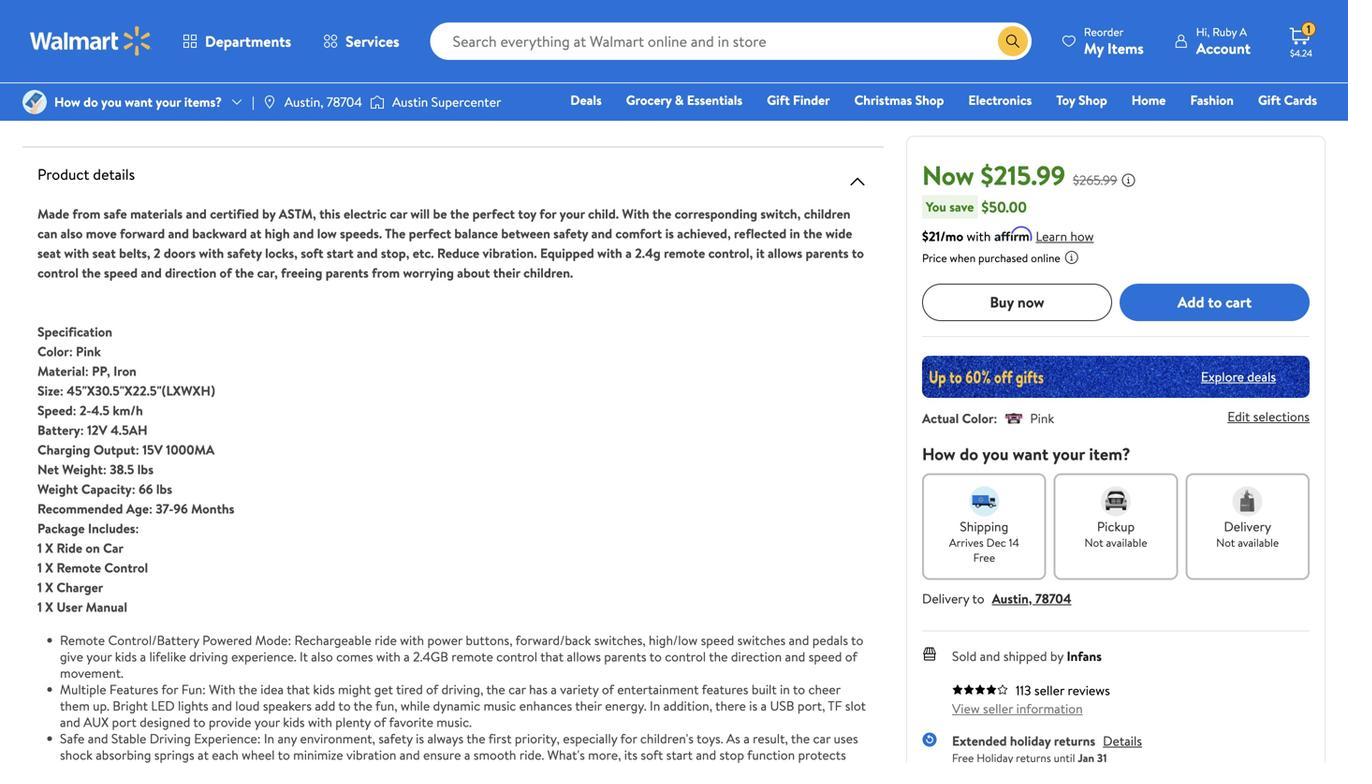 Task type: vqa. For each thing, say whether or not it's contained in the screenshot.
SPEED:
yes



Task type: describe. For each thing, give the bounding box(es) containing it.
it
[[756, 244, 765, 262]]

1 horizontal spatial that
[[541, 648, 564, 666]]

add to cart button
[[1120, 283, 1310, 321]]

purchased
[[979, 250, 1028, 266]]

0 horizontal spatial lbs
[[137, 460, 154, 478]]

the right be
[[450, 205, 469, 223]]

belts,
[[119, 244, 150, 262]]

sold
[[952, 647, 977, 665]]

37-
[[156, 500, 174, 518]]

supercenter
[[431, 93, 501, 111]]

you
[[926, 197, 947, 216]]

the down stable
[[139, 762, 158, 763]]

favorite
[[389, 713, 433, 731]]

a left usb
[[761, 697, 767, 715]]

remote inside specification color: pink material: pp, iron size: 45"x30.5"x22.5"(lxwxh) speed: 2-4.5 km/h battery: 12v 4.5ah charging output: 15v 1000ma net weight: 38.5 lbs weight capacity: 66 lbs recommended age: 37-96 months package includes: 1 x ride on car 1 x remote control 1 x charger 1 x user manual
[[57, 559, 101, 577]]

bright
[[113, 697, 148, 715]]

wheel
[[242, 746, 275, 763]]

of right plenty
[[374, 713, 386, 731]]

color
[[962, 409, 994, 427]]

gift for cards
[[1258, 91, 1281, 109]]

the left first
[[467, 729, 486, 748]]

net
[[37, 460, 59, 478]]

worrying
[[403, 264, 454, 282]]

2.4g
[[635, 244, 661, 262]]

with right ride
[[400, 631, 424, 649]]

aux
[[83, 713, 109, 731]]

buttons,
[[466, 631, 513, 649]]

1 vertical spatial austin,
[[992, 589, 1032, 607]]

the left fun,
[[354, 697, 373, 715]]

2 horizontal spatial speed
[[809, 648, 842, 666]]

first
[[488, 729, 512, 748]]

2.4gb
[[413, 648, 448, 666]]

|
[[252, 93, 255, 111]]

45"x30.5"x22.5"(lxwxh)
[[67, 382, 215, 400]]

your down idea
[[254, 713, 280, 731]]

equipped
[[540, 244, 594, 262]]

while
[[401, 697, 430, 715]]

want for item?
[[1013, 442, 1049, 466]]

pink inside specification color: pink material: pp, iron size: 45"x30.5"x22.5"(lxwxh) speed: 2-4.5 km/h battery: 12v 4.5ah charging output: 15v 1000ma net weight: 38.5 lbs weight capacity: 66 lbs recommended age: 37-96 months package includes: 1 x ride on car 1 x remote control 1 x charger 1 x user manual
[[76, 342, 101, 361]]

soft inside remote control/battery powered mode: rechargeable ride with power buttons, forward/back switches, high/low speed switches and pedals to give your kids a lifelike driving experience. it also comes with a 2.4gb remote control that allows parents to control the direction and speed of movement. multiple features for fun: with the idea that kids might get tired of driving, the car has a variety of entertainment features built in to cheer them up. bright led lights and loud speakers add to the fun, while dynamic music enhances their energy. in addition, there is a usb port, tf slot and aux port designed to provide your kids with plenty of favorite music. safe and stable driving experience: in any environment, safety is always the first priority, especially for children's toys. as a result, the car uses shock absorbing springs at each wheel to minimize vibration and ensure a smooth ride. what's more, its soft start and stop function protects children from the dangers of going too fast.
[[641, 746, 663, 763]]

product details image
[[846, 170, 869, 193]]

1 seat from the left
[[37, 244, 61, 262]]

austin
[[392, 93, 428, 111]]

to left the cheer at the bottom of page
[[793, 680, 805, 699]]

ruby
[[1213, 24, 1237, 40]]

not for delivery
[[1216, 534, 1235, 550]]

2 horizontal spatial from
[[372, 264, 400, 282]]

speeds.
[[340, 224, 382, 243]]

0 horizontal spatial perfect
[[409, 224, 451, 243]]

to right wheel
[[278, 746, 290, 763]]

1 horizontal spatial pink
[[1030, 409, 1055, 427]]

2 horizontal spatial control
[[665, 648, 706, 666]]

0 horizontal spatial austin,
[[285, 93, 324, 111]]

how do you want your item?
[[922, 442, 1131, 466]]

you for how do you want your item?
[[983, 442, 1009, 466]]

add to cart
[[1178, 292, 1252, 312]]

shipped
[[1004, 647, 1047, 665]]

in inside remote control/battery powered mode: rechargeable ride with power buttons, forward/back switches, high/low speed switches and pedals to give your kids a lifelike driving experience. it also comes with a 2.4gb remote control that allows parents to control the direction and speed of movement. multiple features for fun: with the idea that kids might get tired of driving, the car has a variety of entertainment features built in to cheer them up. bright led lights and loud speakers add to the fun, while dynamic music enhances their energy. in addition, there is a usb port, tf slot and aux port designed to provide your kids with plenty of favorite music. safe and stable driving experience: in any environment, safety is always the first priority, especially for children's toys. as a result, the car uses shock absorbing springs at each wheel to minimize vibration and ensure a smooth ride. what's more, its soft start and stop function protects children from the dangers of going too fast.
[[780, 680, 790, 699]]

ride
[[375, 631, 397, 649]]

made from safe materials and certified by astm, this electric car will be the perfect toy for your child. with the corresponding switch, children can also move forward and backward at high and low speeds. the perfect balance between safety and comfort is achieved, reflected in the wide seat with seat belts, 2 doors with safety locks, soft start and stop, etc. reduce vibration. equipped with a 2.4g remote control, it allows parents to control the speed and direction of the car, freeing parents from worrying about their children.
[[37, 205, 864, 282]]

the right result,
[[791, 729, 810, 748]]

christmas
[[855, 91, 912, 109]]

1 horizontal spatial speed
[[701, 631, 734, 649]]

your right give
[[86, 648, 112, 666]]

shop for toy shop
[[1079, 91, 1108, 109]]

high
[[265, 224, 290, 243]]

protects
[[798, 746, 846, 763]]

to left provide
[[193, 713, 206, 731]]

how for how do you want your item?
[[922, 442, 956, 466]]

lights
[[178, 697, 209, 715]]

with down backward
[[199, 244, 224, 262]]

2 vertical spatial is
[[416, 729, 424, 748]]

with down move
[[64, 244, 89, 262]]

legal information image
[[1064, 250, 1079, 265]]

actual
[[922, 409, 959, 427]]

safety inside remote control/battery powered mode: rechargeable ride with power buttons, forward/back switches, high/low speed switches and pedals to give your kids a lifelike driving experience. it also comes with a 2.4gb remote control that allows parents to control the direction and speed of movement. multiple features for fun: with the idea that kids might get tired of driving, the car has a variety of entertainment features built in to cheer them up. bright led lights and loud speakers add to the fun, while dynamic music enhances their energy. in addition, there is a usb port, tf slot and aux port designed to provide your kids with plenty of favorite music. safe and stable driving experience: in any environment, safety is always the first priority, especially for children's toys. as a result, the car uses shock absorbing springs at each wheel to minimize vibration and ensure a smooth ride. what's more, its soft start and stop function protects children from the dangers of going too fast.
[[379, 729, 413, 748]]

1 vertical spatial parents
[[326, 264, 369, 282]]

vibration
[[346, 746, 397, 763]]

item?
[[1089, 442, 1131, 466]]

your inside made from safe materials and certified by astm, this electric car will be the perfect toy for your child. with the corresponding switch, children can also move forward and backward at high and low speeds. the perfect balance between safety and comfort is achieved, reflected in the wide seat with seat belts, 2 doors with safety locks, soft start and stop, etc. reduce vibration. equipped with a 2.4g remote control, it allows parents to control the speed and direction of the car, freeing parents from worrying about their children.
[[560, 205, 585, 223]]

start inside made from safe materials and certified by astm, this electric car will be the perfect toy for your child. with the corresponding switch, children can also move forward and backward at high and low speeds. the perfect balance between safety and comfort is achieved, reflected in the wide seat with seat belts, 2 doors with safety locks, soft start and stop, etc. reduce vibration. equipped with a 2.4g remote control, it allows parents to control the speed and direction of the car, freeing parents from worrying about their children.
[[327, 244, 354, 262]]

walmart image
[[30, 26, 152, 56]]

available for pickup
[[1106, 534, 1148, 550]]

to down free
[[972, 589, 985, 607]]

months
[[191, 500, 234, 518]]

weight:
[[62, 460, 107, 478]]

with up get
[[376, 648, 401, 666]]

from inside remote control/battery powered mode: rechargeable ride with power buttons, forward/back switches, high/low speed switches and pedals to give your kids a lifelike driving experience. it also comes with a 2.4gb remote control that allows parents to control the direction and speed of movement. multiple features for fun: with the idea that kids might get tired of driving, the car has a variety of entertainment features built in to cheer them up. bright led lights and loud speakers add to the fun, while dynamic music enhances their energy. in addition, there is a usb port, tf slot and aux port designed to provide your kids with plenty of favorite music. safe and stable driving experience: in any environment, safety is always the first priority, especially for children's toys. as a result, the car uses shock absorbing springs at each wheel to minimize vibration and ensure a smooth ride. what's more, its soft start and stop function protects children from the dangers of going too fast.
[[109, 762, 137, 763]]

113
[[1016, 681, 1031, 699]]

1 product group from the left
[[26, 0, 200, 46]]

available for delivery
[[1238, 534, 1279, 550]]

also for can
[[61, 224, 83, 243]]

a right "has"
[[551, 680, 557, 699]]

the up comfort
[[653, 205, 672, 223]]

a right the ensure
[[464, 746, 470, 763]]

shop for christmas shop
[[915, 91, 944, 109]]

online
[[1031, 250, 1061, 266]]

services button
[[307, 19, 415, 64]]

you for how do you want your items?
[[101, 93, 122, 111]]

port,
[[798, 697, 825, 715]]

about
[[457, 264, 490, 282]]

of right variety
[[602, 680, 614, 699]]

delivery for to
[[922, 589, 969, 607]]

$265.99
[[1073, 171, 1118, 189]]

fashion link
[[1182, 90, 1242, 110]]

now $215.99
[[922, 157, 1066, 193]]

1 vertical spatial that
[[287, 680, 310, 699]]

allows inside made from safe materials and certified by astm, this electric car will be the perfect toy for your child. with the corresponding switch, children can also move forward and backward at high and low speeds. the perfect balance between safety and comfort is achieved, reflected in the wide seat with seat belts, 2 doors with safety locks, soft start and stop, etc. reduce vibration. equipped with a 2.4g remote control, it allows parents to control the speed and direction of the car, freeing parents from worrying about their children.
[[768, 244, 803, 262]]

items
[[1108, 38, 1144, 59]]

hi,
[[1196, 24, 1210, 40]]

features
[[109, 680, 158, 699]]

cart
[[1226, 292, 1252, 312]]

any
[[278, 729, 297, 748]]

about
[[22, 97, 73, 124]]

intent image for shipping image
[[969, 486, 999, 516]]

a left 2.4gb
[[404, 648, 410, 666]]

0 horizontal spatial 78704
[[327, 93, 362, 111]]

user
[[57, 598, 83, 616]]

0 horizontal spatial kids
[[115, 648, 137, 666]]

walmart+ link
[[1253, 116, 1326, 136]]

springs
[[154, 746, 194, 763]]

now
[[1018, 292, 1045, 312]]

direction inside remote control/battery powered mode: rechargeable ride with power buttons, forward/back switches, high/low speed switches and pedals to give your kids a lifelike driving experience. it also comes with a 2.4gb remote control that allows parents to control the direction and speed of movement. multiple features for fun: with the idea that kids might get tired of driving, the car has a variety of entertainment features built in to cheer them up. bright led lights and loud speakers add to the fun, while dynamic music enhances their energy. in addition, there is a usb port, tf slot and aux port designed to provide your kids with plenty of favorite music. safe and stable driving experience: in any environment, safety is always the first priority, especially for children's toys. as a result, the car uses shock absorbing springs at each wheel to minimize vibration and ensure a smooth ride. what's more, its soft start and stop function protects children from the dangers of going too fast.
[[731, 648, 782, 666]]

designed
[[140, 713, 190, 731]]

with inside remote control/battery powered mode: rechargeable ride with power buttons, forward/back switches, high/low speed switches and pedals to give your kids a lifelike driving experience. it also comes with a 2.4gb remote control that allows parents to control the direction and speed of movement. multiple features for fun: with the idea that kids might get tired of driving, the car has a variety of entertainment features built in to cheer them up. bright led lights and loud speakers add to the fun, while dynamic music enhances their energy. in addition, there is a usb port, tf slot and aux port designed to provide your kids with plenty of favorite music. safe and stable driving experience: in any environment, safety is always the first priority, especially for children's toys. as a result, the car uses shock absorbing springs at each wheel to minimize vibration and ensure a smooth ride. what's more, its soft start and stop function protects children from the dangers of going too fast.
[[209, 680, 236, 699]]

of up slot
[[845, 648, 857, 666]]

the up the features
[[709, 648, 728, 666]]

made
[[37, 205, 69, 223]]

car inside made from safe materials and certified by astm, this electric car will be the perfect toy for your child. with the corresponding switch, children can also move forward and backward at high and low speeds. the perfect balance between safety and comfort is achieved, reflected in the wide seat with seat belts, 2 doors with safety locks, soft start and stop, etc. reduce vibration. equipped with a 2.4g remote control, it allows parents to control the speed and direction of the car, freeing parents from worrying about their children.
[[390, 205, 407, 223]]

might
[[338, 680, 371, 699]]

children.
[[524, 264, 573, 282]]

remote inside remote control/battery powered mode: rechargeable ride with power buttons, forward/back switches, high/low speed switches and pedals to give your kids a lifelike driving experience. it also comes with a 2.4gb remote control that allows parents to control the direction and speed of movement. multiple features for fun: with the idea that kids might get tired of driving, the car has a variety of entertainment features built in to cheer them up. bright led lights and loud speakers add to the fun, while dynamic music enhances their energy. in addition, there is a usb port, tf slot and aux port designed to provide your kids with plenty of favorite music. safe and stable driving experience: in any environment, safety is always the first priority, especially for children's toys. as a result, the car uses shock absorbing springs at each wheel to minimize vibration and ensure a smooth ride. what's more, its soft start and stop function protects children from the dangers of going too fast.
[[452, 648, 493, 666]]

&
[[675, 91, 684, 109]]

reorder my items
[[1084, 24, 1144, 59]]

1 horizontal spatial control
[[496, 648, 538, 666]]

size:
[[37, 382, 63, 400]]

details button
[[1103, 732, 1142, 750]]

package
[[37, 519, 85, 537]]

do for how do you want your item?
[[960, 442, 979, 466]]

how do you want your items?
[[54, 93, 222, 111]]

driving
[[189, 648, 228, 666]]

1 vertical spatial by
[[1051, 647, 1064, 665]]

2 horizontal spatial for
[[620, 729, 637, 748]]

arrives
[[949, 534, 984, 550]]

shock
[[60, 746, 93, 763]]

children inside made from safe materials and certified by astm, this electric car will be the perfect toy for your child. with the corresponding switch, children can also move forward and backward at high and low speeds. the perfect balance between safety and comfort is achieved, reflected in the wide seat with seat belts, 2 doors with safety locks, soft start and stop, etc. reduce vibration. equipped with a 2.4g remote control, it allows parents to control the speed and direction of the car, freeing parents from worrying about their children.
[[804, 205, 851, 223]]

it
[[300, 648, 308, 666]]

departments button
[[167, 19, 307, 64]]

specification
[[37, 323, 112, 341]]

0 horizontal spatial safety
[[227, 244, 262, 262]]

delivery not available
[[1216, 517, 1279, 550]]

of inside made from safe materials and certified by astm, this electric car will be the perfect toy for your child. with the corresponding switch, children can also move forward and backward at high and low speeds. the perfect balance between safety and comfort is achieved, reflected in the wide seat with seat belts, 2 doors with safety locks, soft start and stop, etc. reduce vibration. equipped with a 2.4g remote control, it allows parents to control the speed and direction of the car, freeing parents from worrying about their children.
[[220, 264, 232, 282]]

do for how do you want your items?
[[83, 93, 98, 111]]

control
[[104, 559, 148, 577]]

parents inside remote control/battery powered mode: rechargeable ride with power buttons, forward/back switches, high/low speed switches and pedals to give your kids a lifelike driving experience. it also comes with a 2.4gb remote control that allows parents to control the direction and speed of movement. multiple features for fun: with the idea that kids might get tired of driving, the car has a variety of entertainment features built in to cheer them up. bright led lights and loud speakers add to the fun, while dynamic music enhances their energy. in addition, there is a usb port, tf slot and aux port designed to provide your kids with plenty of favorite music. safe and stable driving experience: in any environment, safety is always the first priority, especially for children's toys. as a result, the car uses shock absorbing springs at each wheel to minimize vibration and ensure a smooth ride. what's more, its soft start and stop function protects children from the dangers of going too fast.
[[604, 648, 647, 666]]

0 vertical spatial from
[[72, 205, 100, 223]]

usb
[[770, 697, 795, 715]]

get
[[374, 680, 393, 699]]

gift for finder
[[767, 91, 790, 109]]

reorder
[[1084, 24, 1124, 40]]

extended
[[952, 732, 1007, 750]]

charging
[[37, 441, 90, 459]]

1 horizontal spatial perfect
[[472, 205, 515, 223]]

with inside made from safe materials and certified by astm, this electric car will be the perfect toy for your child. with the corresponding switch, children can also move forward and backward at high and low speeds. the perfect balance between safety and comfort is achieved, reflected in the wide seat with seat belts, 2 doors with safety locks, soft start and stop, etc. reduce vibration. equipped with a 2.4g remote control, it allows parents to control the speed and direction of the car, freeing parents from worrying about their children.
[[622, 205, 649, 223]]

home link
[[1123, 90, 1175, 110]]

not for pickup
[[1085, 534, 1104, 550]]

at inside remote control/battery powered mode: rechargeable ride with power buttons, forward/back switches, high/low speed switches and pedals to give your kids a lifelike driving experience. it also comes with a 2.4gb remote control that allows parents to control the direction and speed of movement. multiple features for fun: with the idea that kids might get tired of driving, the car has a variety of entertainment features built in to cheer them up. bright led lights and loud speakers add to the fun, while dynamic music enhances their energy. in addition, there is a usb port, tf slot and aux port designed to provide your kids with plenty of favorite music. safe and stable driving experience: in any environment, safety is always the first priority, especially for children's toys. as a result, the car uses shock absorbing springs at each wheel to minimize vibration and ensure a smooth ride. what's more, its soft start and stop function protects children from the dangers of going too fast.
[[198, 746, 209, 763]]

your left items?
[[156, 93, 181, 111]]

0 vertical spatial parents
[[806, 244, 849, 262]]

their inside remote control/battery powered mode: rechargeable ride with power buttons, forward/back switches, high/low speed switches and pedals to give your kids a lifelike driving experience. it also comes with a 2.4gb remote control that allows parents to control the direction and speed of movement. multiple features for fun: with the idea that kids might get tired of driving, the car has a variety of entertainment features built in to cheer them up. bright led lights and loud speakers add to the fun, while dynamic music enhances their energy. in addition, there is a usb port, tf slot and aux port designed to provide your kids with plenty of favorite music. safe and stable driving experience: in any environment, safety is always the first priority, especially for children's toys. as a result, the car uses shock absorbing springs at each wheel to minimize vibration and ensure a smooth ride. what's more, its soft start and stop function protects children from the dangers of going too fast.
[[575, 697, 602, 715]]

4.5ah
[[111, 421, 148, 439]]

debit
[[1205, 117, 1237, 135]]

austin, 78704
[[285, 93, 362, 111]]

can
[[37, 224, 57, 243]]

deals
[[1248, 368, 1276, 386]]



Task type: locate. For each thing, give the bounding box(es) containing it.
with up "price when purchased online"
[[967, 227, 991, 245]]

at inside made from safe materials and certified by astm, this electric car will be the perfect toy for your child. with the corresponding switch, children can also move forward and backward at high and low speeds. the perfect balance between safety and comfort is achieved, reflected in the wide seat with seat belts, 2 doors with safety locks, soft start and stop, etc. reduce vibration. equipped with a 2.4g remote control, it allows parents to control the speed and direction of the car, freeing parents from worrying about their children.
[[250, 224, 262, 243]]

allows up variety
[[567, 648, 601, 666]]

0 horizontal spatial their
[[493, 264, 520, 282]]

3 product group from the left
[[672, 0, 846, 46]]

in inside made from safe materials and certified by astm, this electric car will be the perfect toy for your child. with the corresponding switch, children can also move forward and backward at high and low speeds. the perfect balance between safety and comfort is achieved, reflected in the wide seat with seat belts, 2 doors with safety locks, soft start and stop, etc. reduce vibration. equipped with a 2.4g remote control, it allows parents to control the speed and direction of the car, freeing parents from worrying about their children.
[[790, 224, 800, 243]]

0 horizontal spatial car
[[390, 205, 407, 223]]

1 vertical spatial safety
[[227, 244, 262, 262]]

enhances
[[519, 697, 572, 715]]

do left the item
[[83, 93, 98, 111]]

delivery
[[1224, 517, 1272, 535], [922, 589, 969, 607]]

austin, down free
[[992, 589, 1032, 607]]

by inside made from safe materials and certified by astm, this electric car will be the perfect toy for your child. with the corresponding switch, children can also move forward and backward at high and low speeds. the perfect balance between safety and comfort is achieved, reflected in the wide seat with seat belts, 2 doors with safety locks, soft start and stop, etc. reduce vibration. equipped with a 2.4g remote control, it allows parents to control the speed and direction of the car, freeing parents from worrying about their children.
[[262, 205, 276, 223]]

control up 'entertainment'
[[665, 648, 706, 666]]

available inside pickup not available
[[1106, 534, 1148, 550]]

your left item?
[[1053, 442, 1085, 466]]

2 x from the top
[[45, 559, 53, 577]]

0 vertical spatial for
[[540, 205, 557, 223]]

1 horizontal spatial in
[[650, 697, 660, 715]]

do down color
[[960, 442, 979, 466]]

0 vertical spatial you
[[101, 93, 122, 111]]

0 vertical spatial how
[[54, 93, 80, 111]]

shipping arrives dec 14 free
[[949, 517, 1020, 565]]

mode:
[[255, 631, 291, 649]]

learn how button
[[1036, 226, 1094, 246]]

not down intent image for delivery
[[1216, 534, 1235, 550]]

1 horizontal spatial 78704
[[1036, 589, 1072, 607]]

0 horizontal spatial remote
[[452, 648, 493, 666]]

car left uses
[[813, 729, 831, 748]]

at left each
[[198, 746, 209, 763]]

safe
[[104, 205, 127, 223]]

speed up the cheer at the bottom of page
[[809, 648, 842, 666]]

not inside pickup not available
[[1085, 534, 1104, 550]]

their inside made from safe materials and certified by astm, this electric car will be the perfect toy for your child. with the corresponding switch, children can also move forward and backward at high and low speeds. the perfect balance between safety and comfort is achieved, reflected in the wide seat with seat belts, 2 doors with safety locks, soft start and stop, etc. reduce vibration. equipped with a 2.4g remote control, it allows parents to control the speed and direction of the car, freeing parents from worrying about their children.
[[493, 264, 520, 282]]

also
[[61, 224, 83, 243], [311, 648, 333, 666]]

music
[[484, 697, 516, 715]]

0 horizontal spatial from
[[72, 205, 100, 223]]

0 horizontal spatial parents
[[326, 264, 369, 282]]

deals
[[571, 91, 602, 109]]

perfect up etc. at the top left of page
[[409, 224, 451, 243]]

1 horizontal spatial is
[[665, 224, 674, 243]]

1 horizontal spatial seller
[[1035, 681, 1065, 699]]

1 horizontal spatial also
[[311, 648, 333, 666]]

in right built
[[780, 680, 790, 699]]

to inside made from safe materials and certified by astm, this electric car will be the perfect toy for your child. with the corresponding switch, children can also move forward and backward at high and low speeds. the perfect balance between safety and comfort is achieved, reflected in the wide seat with seat belts, 2 doors with safety locks, soft start and stop, etc. reduce vibration. equipped with a 2.4g remote control, it allows parents to control the speed and direction of the car, freeing parents from worrying about their children.
[[852, 244, 864, 262]]

0 vertical spatial this
[[77, 97, 108, 124]]

1 vertical spatial delivery
[[922, 589, 969, 607]]

x left "ride"
[[45, 539, 53, 557]]

control inside made from safe materials and certified by astm, this electric car will be the perfect toy for your child. with the corresponding switch, children can also move forward and backward at high and low speeds. the perfect balance between safety and comfort is achieved, reflected in the wide seat with seat belts, 2 doors with safety locks, soft start and stop, etc. reduce vibration. equipped with a 2.4g remote control, it allows parents to control the speed and direction of the car, freeing parents from worrying about their children.
[[37, 264, 79, 282]]

variety
[[560, 680, 599, 699]]

1 horizontal spatial by
[[1051, 647, 1064, 665]]

direction inside made from safe materials and certified by astm, this electric car will be the perfect toy for your child. with the corresponding switch, children can also move forward and backward at high and low speeds. the perfect balance between safety and comfort is achieved, reflected in the wide seat with seat belts, 2 doors with safety locks, soft start and stop, etc. reduce vibration. equipped with a 2.4g remote control, it allows parents to control the speed and direction of the car, freeing parents from worrying about their children.
[[165, 264, 216, 282]]

edit
[[1228, 407, 1250, 426]]

deals link
[[562, 90, 610, 110]]

the right driving,
[[486, 680, 505, 699]]

a
[[1240, 24, 1247, 40]]

a right as
[[744, 729, 750, 748]]

1 horizontal spatial with
[[622, 205, 649, 223]]

recommended
[[37, 500, 123, 518]]

0 vertical spatial also
[[61, 224, 83, 243]]

not down the "intent image for pickup"
[[1085, 534, 1104, 550]]

age:
[[126, 500, 153, 518]]

your
[[156, 93, 181, 111], [560, 205, 585, 223], [1053, 442, 1085, 466], [86, 648, 112, 666], [254, 713, 280, 731]]

1 horizontal spatial at
[[250, 224, 262, 243]]

of right tired
[[426, 680, 438, 699]]

parents down the speeds. at the top of the page
[[326, 264, 369, 282]]

0 horizontal spatial direction
[[165, 264, 216, 282]]

search icon image
[[1006, 34, 1021, 49]]

1 horizontal spatial from
[[109, 762, 137, 763]]

4.1593 stars out of 5, based on 113 seller reviews element
[[952, 684, 1008, 695]]

0 horizontal spatial is
[[416, 729, 424, 748]]

2 product group from the left
[[457, 0, 631, 46]]

Walmart Site-Wide search field
[[430, 22, 1032, 60]]

 image left austin
[[370, 93, 385, 111]]

seller for 113
[[1035, 681, 1065, 699]]

speed inside made from safe materials and certified by astm, this electric car will be the perfect toy for your child. with the corresponding switch, children can also move forward and backward at high and low speeds. the perfect balance between safety and comfort is achieved, reflected in the wide seat with seat belts, 2 doors with safety locks, soft start and stop, etc. reduce vibration. equipped with a 2.4g remote control, it allows parents to control the speed and direction of the car, freeing parents from worrying about their children.
[[104, 264, 138, 282]]

product
[[37, 164, 89, 184]]

1 horizontal spatial start
[[666, 746, 693, 763]]

 image up product
[[22, 90, 47, 114]]

in right 'energy.'
[[650, 697, 660, 715]]

details
[[1103, 732, 1142, 750]]

2
[[154, 244, 161, 262]]

freeing
[[281, 264, 322, 282]]

$21/mo
[[922, 227, 964, 245]]

x left user
[[45, 598, 53, 616]]

1 vertical spatial allows
[[567, 648, 601, 666]]

1 horizontal spatial this
[[319, 205, 340, 223]]

 image
[[262, 95, 277, 110]]

0 horizontal spatial do
[[83, 93, 98, 111]]

free
[[974, 549, 995, 565]]

this up the low
[[319, 205, 340, 223]]

delivery inside delivery not available
[[1224, 517, 1272, 535]]

to down wide
[[852, 244, 864, 262]]

2 available from the left
[[1238, 534, 1279, 550]]

1 horizontal spatial austin,
[[992, 589, 1032, 607]]

gift finder link
[[759, 90, 839, 110]]

edit selections button
[[1228, 407, 1310, 426]]

switch,
[[761, 205, 801, 223]]

1 horizontal spatial children
[[804, 205, 851, 223]]

safety down fun,
[[379, 729, 413, 748]]

from down stable
[[109, 762, 137, 763]]

you down walmart image
[[101, 93, 122, 111]]

1 horizontal spatial kids
[[283, 713, 305, 731]]

children down safe
[[60, 762, 106, 763]]

in down switch, on the top right of page
[[790, 224, 800, 243]]

buy now
[[990, 292, 1045, 312]]

with
[[622, 205, 649, 223], [209, 680, 236, 699]]

fun:
[[181, 680, 206, 699]]

1 not from the left
[[1085, 534, 1104, 550]]

pickup not available
[[1085, 517, 1148, 550]]

direction up built
[[731, 648, 782, 666]]

finder
[[793, 91, 830, 109]]

0 horizontal spatial seller
[[983, 699, 1013, 718]]

0 vertical spatial delivery
[[1224, 517, 1272, 535]]

stop
[[720, 746, 744, 763]]

also inside made from safe materials and certified by astm, this electric car will be the perfect toy for your child. with the corresponding switch, children can also move forward and backward at high and low speeds. the perfect balance between safety and comfort is achieved, reflected in the wide seat with seat belts, 2 doors with safety locks, soft start and stop, etc. reduce vibration. equipped with a 2.4g remote control, it allows parents to control the speed and direction of the car, freeing parents from worrying about their children.
[[61, 224, 83, 243]]

stable
[[111, 729, 146, 748]]

toy
[[518, 205, 536, 223]]

1 vertical spatial soft
[[641, 746, 663, 763]]

remote inside made from safe materials and certified by astm, this electric car will be the perfect toy for your child. with the corresponding switch, children can also move forward and backward at high and low speeds. the perfect balance between safety and comfort is achieved, reflected in the wide seat with seat belts, 2 doors with safety locks, soft start and stop, etc. reduce vibration. equipped with a 2.4g remote control, it allows parents to control the speed and direction of the car, freeing parents from worrying about their children.
[[664, 244, 705, 262]]

direction down doors
[[165, 264, 216, 282]]

0 horizontal spatial for
[[161, 680, 178, 699]]

4.5
[[91, 401, 110, 419]]

cards
[[1284, 91, 1317, 109]]

perfect up balance
[[472, 205, 515, 223]]

up to sixty percent off deals. shop now. image
[[922, 356, 1310, 398]]

pickup
[[1097, 517, 1135, 535]]

1 vertical spatial remote
[[60, 631, 105, 649]]

1 vertical spatial pink
[[1030, 409, 1055, 427]]

product group
[[26, 0, 200, 46], [457, 0, 631, 46], [672, 0, 846, 46]]

113 seller reviews
[[1016, 681, 1110, 699]]

1 vertical spatial lbs
[[156, 480, 172, 498]]

1 vertical spatial for
[[161, 680, 178, 699]]

gift left finder at the top right
[[767, 91, 790, 109]]

product details
[[37, 164, 135, 184]]

0 horizontal spatial shop
[[915, 91, 944, 109]]

how for how do you want your items?
[[54, 93, 80, 111]]

1 gift from the left
[[767, 91, 790, 109]]

pink up how do you want your item?
[[1030, 409, 1055, 427]]

available inside delivery not available
[[1238, 534, 1279, 550]]

a left lifelike
[[140, 648, 146, 666]]

of left going
[[210, 762, 222, 763]]

0 vertical spatial that
[[541, 648, 564, 666]]

also for it
[[311, 648, 333, 666]]

1 vertical spatial at
[[198, 746, 209, 763]]

departments
[[205, 31, 291, 52]]

allows right it
[[768, 244, 803, 262]]

for
[[540, 205, 557, 223], [161, 680, 178, 699], [620, 729, 637, 748]]

0 vertical spatial car
[[390, 205, 407, 223]]

also inside remote control/battery powered mode: rechargeable ride with power buttons, forward/back switches, high/low speed switches and pedals to give your kids a lifelike driving experience. it also comes with a 2.4gb remote control that allows parents to control the direction and speed of movement. multiple features for fun: with the idea that kids might get tired of driving, the car has a variety of entertainment features built in to cheer them up. bright led lights and loud speakers add to the fun, while dynamic music enhances their energy. in addition, there is a usb port, tf slot and aux port designed to provide your kids with plenty of favorite music. safe and stable driving experience: in any environment, safety is always the first priority, especially for children's toys. as a result, the car uses shock absorbing springs at each wheel to minimize vibration and ensure a smooth ride. what's more, its soft start and stop function protects children from the dangers of going too fast.
[[311, 648, 333, 666]]

96
[[174, 500, 188, 518]]

1 vertical spatial in
[[780, 680, 790, 699]]

with right fun:
[[209, 680, 236, 699]]

direction
[[165, 264, 216, 282], [731, 648, 782, 666]]

stop,
[[381, 244, 410, 262]]

1 vertical spatial kids
[[313, 680, 335, 699]]

high/low
[[649, 631, 698, 649]]

78704 down services 'popup button'
[[327, 93, 362, 111]]

0 vertical spatial with
[[622, 205, 649, 223]]

start inside remote control/battery powered mode: rechargeable ride with power buttons, forward/back switches, high/low speed switches and pedals to give your kids a lifelike driving experience. it also comes with a 2.4gb remote control that allows parents to control the direction and speed of movement. multiple features for fun: with the idea that kids might get tired of driving, the car has a variety of entertainment features built in to cheer them up. bright led lights and loud speakers add to the fun, while dynamic music enhances their energy. in addition, there is a usb port, tf slot and aux port designed to provide your kids with plenty of favorite music. safe and stable driving experience: in any environment, safety is always the first priority, especially for children's toys. as a result, the car uses shock absorbing springs at each wheel to minimize vibration and ensure a smooth ride. what's more, its soft start and stop function protects children from the dangers of going too fast.
[[666, 746, 693, 763]]

0 vertical spatial lbs
[[137, 460, 154, 478]]

start left toys.
[[666, 746, 693, 763]]

0 horizontal spatial also
[[61, 224, 83, 243]]

safety
[[554, 224, 588, 243], [227, 244, 262, 262], [379, 729, 413, 748]]

remote up "charger"
[[57, 559, 101, 577]]

kids left might
[[313, 680, 335, 699]]

remote down achieved,
[[664, 244, 705, 262]]

want left items?
[[125, 93, 153, 111]]

1 shop from the left
[[915, 91, 944, 109]]

 image for austin supercenter
[[370, 93, 385, 111]]

2 horizontal spatial kids
[[313, 680, 335, 699]]

14
[[1009, 534, 1020, 550]]

especially
[[563, 729, 618, 748]]

vibration.
[[483, 244, 537, 262]]

seat down move
[[92, 244, 116, 262]]

is left always
[[416, 729, 424, 748]]

by left infans
[[1051, 647, 1064, 665]]

1 horizontal spatial remote
[[664, 244, 705, 262]]

2 seat from the left
[[92, 244, 116, 262]]

also right it
[[311, 648, 333, 666]]

in
[[650, 697, 660, 715], [264, 729, 274, 748]]

2 not from the left
[[1216, 534, 1235, 550]]

0 horizontal spatial pink
[[76, 342, 101, 361]]

gift left cards
[[1258, 91, 1281, 109]]

1 vertical spatial children
[[60, 762, 106, 763]]

78704 up 'sold and shipped by infans'
[[1036, 589, 1072, 607]]

Search search field
[[430, 22, 1032, 60]]

its
[[624, 746, 638, 763]]

$21/mo with
[[922, 227, 991, 245]]

1 vertical spatial with
[[209, 680, 236, 699]]

fast.
[[282, 762, 306, 763]]

how
[[1071, 227, 1094, 245]]

is inside made from safe materials and certified by astm, this electric car will be the perfect toy for your child. with the corresponding switch, children can also move forward and backward at high and low speeds. the perfect balance between safety and comfort is achieved, reflected in the wide seat with seat belts, 2 doors with safety locks, soft start and stop, etc. reduce vibration. equipped with a 2.4g remote control, it allows parents to control the speed and direction of the car, freeing parents from worrying about their children.
[[665, 224, 674, 243]]

explore deals
[[1201, 368, 1276, 386]]

1 vertical spatial car
[[509, 680, 526, 699]]

2 horizontal spatial is
[[749, 697, 758, 715]]

0 vertical spatial safety
[[554, 224, 588, 243]]

1 vertical spatial is
[[749, 697, 758, 715]]

soft inside made from safe materials and certified by astm, this electric car will be the perfect toy for your child. with the corresponding switch, children can also move forward and backward at high and low speeds. the perfect balance between safety and comfort is achieved, reflected in the wide seat with seat belts, 2 doors with safety locks, soft start and stop, etc. reduce vibration. equipped with a 2.4g remote control, it allows parents to control the speed and direction of the car, freeing parents from worrying about their children.
[[301, 244, 324, 262]]

remote up driving,
[[452, 648, 493, 666]]

control,
[[708, 244, 753, 262]]

parents up 'entertainment'
[[604, 648, 647, 666]]

kids left add
[[283, 713, 305, 731]]

1 horizontal spatial lbs
[[156, 480, 172, 498]]

0 vertical spatial soft
[[301, 244, 324, 262]]

austin supercenter
[[392, 93, 501, 111]]

to inside button
[[1208, 292, 1222, 312]]

shop inside toy shop link
[[1079, 91, 1108, 109]]

to
[[852, 244, 864, 262], [1208, 292, 1222, 312], [972, 589, 985, 607], [851, 631, 864, 649], [650, 648, 662, 666], [793, 680, 805, 699], [338, 697, 351, 715], [193, 713, 206, 731], [278, 746, 290, 763]]

to right pedals
[[851, 631, 864, 649]]

shop inside christmas shop link
[[915, 91, 944, 109]]

seat
[[37, 244, 61, 262], [92, 244, 116, 262]]

2 vertical spatial for
[[620, 729, 637, 748]]

0 horizontal spatial speed
[[104, 264, 138, 282]]

switches
[[738, 631, 786, 649]]

1 vertical spatial how
[[922, 442, 956, 466]]

pink
[[76, 342, 101, 361], [1030, 409, 1055, 427]]

seller for view
[[983, 699, 1013, 718]]

1 horizontal spatial not
[[1216, 534, 1235, 550]]

the left wide
[[804, 224, 823, 243]]

safety up car,
[[227, 244, 262, 262]]

2 vertical spatial safety
[[379, 729, 413, 748]]

soft up freeing
[[301, 244, 324, 262]]

2 gift from the left
[[1258, 91, 1281, 109]]

intent image for pickup image
[[1101, 486, 1131, 516]]

learn how
[[1036, 227, 1094, 245]]

learn more about strikethrough prices image
[[1121, 173, 1136, 188]]

this left the item
[[77, 97, 108, 124]]

2 horizontal spatial parents
[[806, 244, 849, 262]]

with up minimize
[[308, 713, 332, 731]]

0 horizontal spatial that
[[287, 680, 310, 699]]

remote inside remote control/battery powered mode: rechargeable ride with power buttons, forward/back switches, high/low speed switches and pedals to give your kids a lifelike driving experience. it also comes with a 2.4gb remote control that allows parents to control the direction and speed of movement. multiple features for fun: with the idea that kids might get tired of driving, the car has a variety of entertainment features built in to cheer them up. bright led lights and loud speakers add to the fun, while dynamic music enhances their energy. in addition, there is a usb port, tf slot and aux port designed to provide your kids with plenty of favorite music. safe and stable driving experience: in any environment, safety is always the first priority, especially for children's toys. as a result, the car uses shock absorbing springs at each wheel to minimize vibration and ensure a smooth ride. what's more, its soft start and stop function protects children from the dangers of going too fast.
[[60, 631, 105, 649]]

1 vertical spatial remote
[[452, 648, 493, 666]]

0 vertical spatial is
[[665, 224, 674, 243]]

1 horizontal spatial you
[[983, 442, 1009, 466]]

parents down wide
[[806, 244, 849, 262]]

gift cards link
[[1250, 90, 1326, 110]]

children up wide
[[804, 205, 851, 223]]

output:
[[93, 441, 139, 459]]

0 vertical spatial austin,
[[285, 93, 324, 111]]

0 horizontal spatial start
[[327, 244, 354, 262]]

delivery to austin, 78704
[[922, 589, 1072, 607]]

0 vertical spatial their
[[493, 264, 520, 282]]

2 vertical spatial kids
[[283, 713, 305, 731]]

the left idea
[[238, 680, 257, 699]]

pink up pp, at the left
[[76, 342, 101, 361]]

shop right toy
[[1079, 91, 1108, 109]]

1 horizontal spatial car
[[509, 680, 526, 699]]

1 vertical spatial from
[[372, 264, 400, 282]]

remote up movement. on the bottom of page
[[60, 631, 105, 649]]

speed left switches
[[701, 631, 734, 649]]

soft right its
[[641, 746, 663, 763]]

0 vertical spatial in
[[790, 224, 800, 243]]

from down stop,
[[372, 264, 400, 282]]

this inside made from safe materials and certified by astm, this electric car will be the perfect toy for your child. with the corresponding switch, children can also move forward and backward at high and low speeds. the perfect balance between safety and comfort is achieved, reflected in the wide seat with seat belts, 2 doors with safety locks, soft start and stop, etc. reduce vibration. equipped with a 2.4g remote control, it allows parents to control the speed and direction of the car, freeing parents from worrying about their children.
[[319, 205, 340, 223]]

product group up how do you want your items?
[[26, 0, 200, 46]]

you save $50.00
[[926, 196, 1027, 217]]

with down comfort
[[597, 244, 622, 262]]

to right add
[[338, 697, 351, 715]]

2 horizontal spatial car
[[813, 729, 831, 748]]

the down move
[[82, 264, 101, 282]]

car
[[103, 539, 124, 557]]

is right there
[[749, 697, 758, 715]]

0 vertical spatial children
[[804, 205, 851, 223]]

seller down 4.1593 stars out of 5, based on 113 seller reviews element on the bottom of page
[[983, 699, 1013, 718]]

going
[[225, 762, 257, 763]]

0 vertical spatial at
[[250, 224, 262, 243]]

for down 'energy.'
[[620, 729, 637, 748]]

allows
[[768, 244, 803, 262], [567, 648, 601, 666]]

is right comfort
[[665, 224, 674, 243]]

2 vertical spatial from
[[109, 762, 137, 763]]

1 vertical spatial direction
[[731, 648, 782, 666]]

fashion
[[1191, 91, 1234, 109]]

delivery down arrives at the right bottom of page
[[922, 589, 969, 607]]

car up the
[[390, 205, 407, 223]]

1 available from the left
[[1106, 534, 1148, 550]]

gift inside gift cards registry
[[1258, 91, 1281, 109]]

available down intent image for delivery
[[1238, 534, 1279, 550]]

2 shop from the left
[[1079, 91, 1108, 109]]

0 vertical spatial in
[[650, 697, 660, 715]]

3 x from the top
[[45, 578, 53, 596]]

ride
[[57, 539, 82, 557]]

a
[[626, 244, 632, 262], [140, 648, 146, 666], [404, 648, 410, 666], [551, 680, 557, 699], [761, 697, 767, 715], [744, 729, 750, 748], [464, 746, 470, 763]]

0 vertical spatial by
[[262, 205, 276, 223]]

extended holiday returns details
[[952, 732, 1142, 750]]

allows inside remote control/battery powered mode: rechargeable ride with power buttons, forward/back switches, high/low speed switches and pedals to give your kids a lifelike driving experience. it also comes with a 2.4gb remote control that allows parents to control the direction and speed of movement. multiple features for fun: with the idea that kids might get tired of driving, the car has a variety of entertainment features built in to cheer them up. bright led lights and loud speakers add to the fun, while dynamic music enhances their energy. in addition, there is a usb port, tf slot and aux port designed to provide your kids with plenty of favorite music. safe and stable driving experience: in any environment, safety is always the first priority, especially for children's toys. as a result, the car uses shock absorbing springs at each wheel to minimize vibration and ensure a smooth ride. what's more, its soft start and stop function protects children from the dangers of going too fast.
[[567, 648, 601, 666]]

0 horizontal spatial  image
[[22, 90, 47, 114]]

4 x from the top
[[45, 598, 53, 616]]

intent image for delivery image
[[1233, 486, 1263, 516]]

actual color :
[[922, 409, 998, 427]]

affirm image
[[995, 226, 1032, 241]]

1 vertical spatial you
[[983, 442, 1009, 466]]

1 horizontal spatial gift
[[1258, 91, 1281, 109]]

available down the "intent image for pickup"
[[1106, 534, 1148, 550]]

1 x from the top
[[45, 539, 53, 557]]

0 horizontal spatial delivery
[[922, 589, 969, 607]]

not inside delivery not available
[[1216, 534, 1235, 550]]

0 horizontal spatial by
[[262, 205, 276, 223]]

selections
[[1253, 407, 1310, 426]]

with
[[967, 227, 991, 245], [64, 244, 89, 262], [199, 244, 224, 262], [597, 244, 622, 262], [400, 631, 424, 649], [376, 648, 401, 666], [308, 713, 332, 731]]

to up 'entertainment'
[[650, 648, 662, 666]]

delivery for not
[[1224, 517, 1272, 535]]

a inside made from safe materials and certified by astm, this electric car will be the perfect toy for your child. with the corresponding switch, children can also move forward and backward at high and low speeds. the perfect balance between safety and comfort is achieved, reflected in the wide seat with seat belts, 2 doors with safety locks, soft start and stop, etc. reduce vibration. equipped with a 2.4g remote control, it allows parents to control the speed and direction of the car, freeing parents from worrying about their children.
[[626, 244, 632, 262]]

 image
[[22, 90, 47, 114], [370, 93, 385, 111]]

their up the especially
[[575, 697, 602, 715]]

66
[[139, 480, 153, 498]]

 image for how do you want your items?
[[22, 90, 47, 114]]

safe
[[60, 729, 85, 748]]

the left car,
[[235, 264, 254, 282]]

0 horizontal spatial how
[[54, 93, 80, 111]]

toy shop
[[1057, 91, 1108, 109]]

speed down belts,
[[104, 264, 138, 282]]

result,
[[753, 729, 788, 748]]

for inside made from safe materials and certified by astm, this electric car will be the perfect toy for your child. with the corresponding switch, children can also move forward and backward at high and low speeds. the perfect balance between safety and comfort is achieved, reflected in the wide seat with seat belts, 2 doors with safety locks, soft start and stop, etc. reduce vibration. equipped with a 2.4g remote control, it allows parents to control the speed and direction of the car, freeing parents from worrying about their children.
[[540, 205, 557, 223]]

control/battery
[[108, 631, 199, 649]]

car,
[[257, 264, 278, 282]]

between
[[501, 224, 550, 243]]

material:
[[37, 362, 89, 380]]

0 horizontal spatial in
[[264, 729, 274, 748]]

control
[[37, 264, 79, 282], [496, 648, 538, 666], [665, 648, 706, 666]]

achieved,
[[677, 224, 731, 243]]

seller right 113
[[1035, 681, 1065, 699]]

car left "has"
[[509, 680, 526, 699]]

1 vertical spatial want
[[1013, 442, 1049, 466]]

want for items?
[[125, 93, 153, 111]]

children inside remote control/battery powered mode: rechargeable ride with power buttons, forward/back switches, high/low speed switches and pedals to give your kids a lifelike driving experience. it also comes with a 2.4gb remote control that allows parents to control the direction and speed of movement. multiple features for fun: with the idea that kids might get tired of driving, the car has a variety of entertainment features built in to cheer them up. bright led lights and loud speakers add to the fun, while dynamic music enhances their energy. in addition, there is a usb port, tf slot and aux port designed to provide your kids with plenty of favorite music. safe and stable driving experience: in any environment, safety is always the first priority, especially for children's toys. as a result, the car uses shock absorbing springs at each wheel to minimize vibration and ensure a smooth ride. what's more, its soft start and stop function protects children from the dangers of going too fast.
[[60, 762, 106, 763]]



